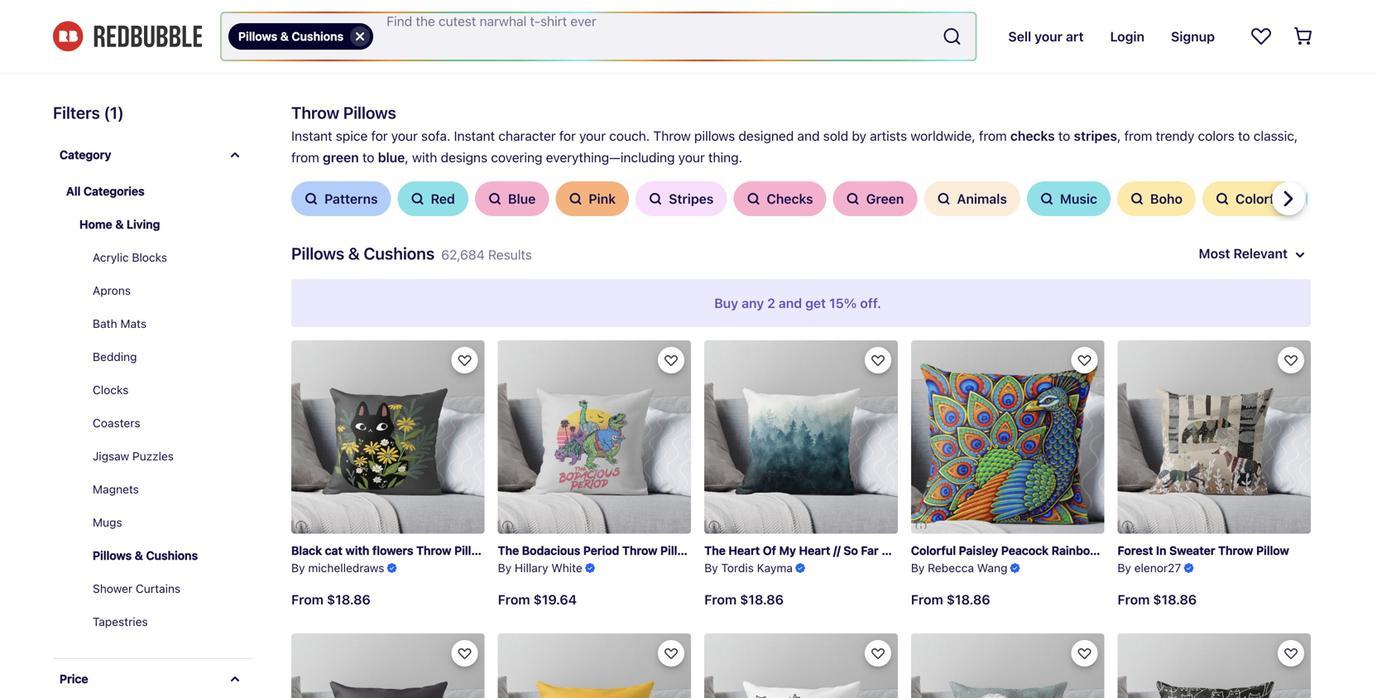 Task type: locate. For each thing, give the bounding box(es) containing it.
3 by from the left
[[705, 561, 719, 575]]

from $18.86 down by michelledraws
[[291, 592, 371, 607]]

4 by from the left
[[912, 561, 925, 575]]

from $18.86 down rebecca
[[912, 592, 991, 607]]

1 vertical spatial home & living
[[79, 217, 160, 231]]

redbubble logo image
[[53, 21, 202, 52]]

your for character
[[580, 128, 606, 144]]

blocks
[[132, 251, 167, 264]]

pillows down patterns link
[[291, 243, 345, 263]]

stripes link
[[1075, 128, 1118, 144]]

1 horizontal spatial colorful
[[1236, 191, 1287, 207]]

filters
[[53, 103, 100, 122]]

colorful
[[1236, 191, 1287, 207], [912, 544, 957, 557]]

0 horizontal spatial pillows & cushions
[[93, 549, 198, 562]]

3 from from the left
[[705, 592, 737, 607]]

designed
[[739, 128, 794, 144]]

to inside , from trendy colors to classic, from
[[1239, 128, 1251, 144]]

from $18.86 for elenor27
[[1118, 592, 1198, 607]]

living up "save"
[[581, 8, 617, 24]]

to left blue link at the left top of page
[[363, 149, 375, 165]]

apparel.
[[859, 48, 911, 64]]

stickers
[[166, 8, 215, 24]]

by down the at the bottom left of page
[[498, 561, 512, 575]]

, left trendy
[[1118, 128, 1122, 144]]

forest in sweater throw pillow
[[1118, 544, 1290, 557]]

0 horizontal spatial colorful
[[912, 544, 957, 557]]

pillows up spice
[[343, 103, 397, 122]]

home & living up season.
[[529, 8, 617, 24]]

kayma
[[757, 561, 793, 575]]

2 horizontal spatial to
[[1239, 128, 1251, 144]]

art
[[448, 8, 466, 24]]

1 horizontal spatial ,
[[1118, 128, 1122, 144]]

designs
[[441, 149, 488, 165]]

2 for from the left
[[560, 128, 576, 144]]

flowers
[[373, 544, 414, 557]]

0 vertical spatial pillows & cushions button
[[229, 23, 374, 50]]

2 $18.86 from the left
[[740, 592, 784, 607]]

0 vertical spatial home
[[529, 8, 565, 24]]

from down rebecca
[[912, 592, 944, 607]]

off.
[[861, 295, 882, 311]]

4 $18.86 from the left
[[1154, 592, 1198, 607]]

colors
[[1199, 128, 1235, 144]]

by
[[291, 561, 305, 575], [498, 561, 512, 575], [705, 561, 719, 575], [912, 561, 925, 575], [1118, 561, 1132, 575]]

boho
[[1151, 191, 1183, 207]]

home up season.
[[529, 8, 565, 24]]

by
[[852, 128, 867, 144]]

artists
[[870, 128, 908, 144]]

1 horizontal spatial for
[[560, 128, 576, 144]]

your up everything—including
[[580, 128, 606, 144]]

from $18.86 down the by tordis kayma
[[705, 592, 784, 607]]

5 from from the left
[[1118, 592, 1151, 607]]

1 for from the left
[[371, 128, 388, 144]]

$18.86 down the kayma
[[740, 592, 784, 607]]

from $19.64
[[498, 592, 577, 607]]

1 $18.86 from the left
[[327, 592, 371, 607]]

0 vertical spatial living
[[581, 8, 617, 24]]

forest
[[1118, 544, 1154, 557]]

jigsaw puzzles button
[[79, 440, 252, 473]]

acrylic
[[93, 251, 129, 264]]

blue link
[[475, 181, 549, 216]]

sold
[[824, 128, 849, 144]]

0 vertical spatial and
[[798, 128, 820, 144]]

home & living down categories
[[79, 217, 160, 231]]

coasters
[[93, 416, 140, 430]]

pillows left phone cases link
[[238, 29, 278, 43]]

to left stripes
[[1059, 128, 1071, 144]]

throw right couch.
[[654, 128, 691, 144]]

kids & babies link
[[680, 0, 762, 37]]

colorful for colorful paisley peacock rainbow bird throw pillow
[[912, 544, 957, 557]]

from $18.86 for tordis
[[705, 592, 784, 607]]

0 horizontal spatial living
[[127, 217, 160, 231]]

by for by michelledraws
[[291, 561, 305, 575]]

pillows inside field
[[238, 29, 278, 43]]

2 horizontal spatial from
[[1125, 128, 1153, 144]]

0 horizontal spatial home & living
[[79, 217, 160, 231]]

4 from $18.86 from the left
[[1118, 592, 1198, 607]]

for right 'character'
[[560, 128, 576, 144]]

by hillary white
[[498, 561, 583, 575]]

colorful down classic,
[[1236, 191, 1287, 207]]

by for by elenor27
[[1118, 561, 1132, 575]]

from $18.86 down elenor27
[[1118, 592, 1198, 607]]

shower
[[93, 582, 133, 595]]

animals link
[[924, 181, 1021, 216]]

cushions left 62,684
[[364, 243, 435, 263]]

1 vertical spatial living
[[127, 217, 160, 231]]

2 horizontal spatial cushions
[[364, 243, 435, 263]]

3 $18.86 from the left
[[947, 592, 991, 607]]

from left green link
[[291, 149, 319, 165]]

0 horizontal spatial with
[[346, 544, 370, 557]]

living up blocks
[[127, 217, 160, 231]]

0 horizontal spatial for
[[371, 128, 388, 144]]

Search term search field
[[374, 13, 936, 60]]

mats
[[120, 317, 147, 330]]

0 horizontal spatial menu item
[[1138, 0, 1167, 37]]

2 from from the left
[[498, 592, 530, 607]]

pillows up shower
[[93, 549, 132, 562]]

red link
[[398, 181, 469, 216]]

pillows & cushions
[[238, 29, 344, 43], [93, 549, 198, 562]]

pillows & cushions up shower curtains
[[93, 549, 198, 562]]

pillow left the at the bottom left of page
[[455, 544, 488, 557]]

by michelledraws
[[291, 561, 385, 575]]

pillow right "sweater"
[[1257, 544, 1290, 557]]

4 pillow from the left
[[1257, 544, 1290, 557]]

cushions down phone cases
[[292, 29, 344, 43]]

home down all categories
[[79, 217, 112, 231]]

1 pillow from the left
[[455, 544, 488, 557]]

peacock
[[1002, 544, 1049, 557]]

everything—including
[[546, 149, 675, 165]]

throw up by elenor27
[[1129, 544, 1164, 557]]

classic,
[[1254, 128, 1299, 144]]

from down tordis
[[705, 592, 737, 607]]

phone cases link
[[278, 0, 356, 37]]

2 vertical spatial cushions
[[146, 549, 198, 562]]

1 horizontal spatial instant
[[454, 128, 495, 144]]

1 vertical spatial home
[[79, 217, 112, 231]]

menu bar
[[53, 0, 1325, 37]]

& up shower curtains
[[135, 549, 143, 562]]

your for covering
[[679, 149, 705, 165]]

bath
[[93, 317, 117, 330]]

wall art link
[[419, 0, 466, 37]]

from
[[980, 128, 1008, 144], [1125, 128, 1153, 144], [291, 149, 319, 165]]

pink link
[[556, 181, 629, 216]]

cushions down "mugs" button
[[146, 549, 198, 562]]

from down by elenor27
[[1118, 592, 1151, 607]]

0 horizontal spatial home
[[79, 217, 112, 231]]

with down sofa.
[[412, 149, 437, 165]]

0 vertical spatial pillows & cushions
[[238, 29, 344, 43]]

1 horizontal spatial cushions
[[292, 29, 344, 43]]

4 from from the left
[[912, 592, 944, 607]]

0 vertical spatial cushions
[[292, 29, 344, 43]]

cushions
[[292, 29, 344, 43], [364, 243, 435, 263], [146, 549, 198, 562]]

pillows & cushions button
[[229, 23, 374, 50], [79, 539, 252, 572]]

from down hillary
[[498, 592, 530, 607]]

0 horizontal spatial instant
[[291, 128, 333, 144]]

0 horizontal spatial cushions
[[146, 549, 198, 562]]

rebecca
[[928, 561, 975, 575]]

blue
[[378, 149, 405, 165]]

home inside button
[[79, 217, 112, 231]]

$18.86 down elenor27
[[1154, 592, 1198, 607]]

throw right period
[[623, 544, 658, 557]]

1 horizontal spatial with
[[412, 149, 437, 165]]

stationery
[[961, 8, 1023, 24]]

2
[[768, 295, 776, 311]]

$18.86 for rebecca
[[947, 592, 991, 607]]

1 vertical spatial pillows & cushions button
[[79, 539, 252, 572]]

1 instant from the left
[[291, 128, 333, 144]]

throw right "sweater"
[[1219, 544, 1254, 557]]

season.
[[540, 48, 586, 64]]

1 vertical spatial and
[[779, 295, 803, 311]]

colorful link
[[1203, 181, 1300, 216]]

menu item
[[1138, 0, 1167, 37], [1230, 0, 1325, 37]]

$18.86 down the michelledraws
[[327, 592, 371, 607]]

& down patterns
[[348, 243, 360, 263]]

babies
[[722, 8, 762, 24]]

rainbow
[[1052, 544, 1100, 557]]

& down phone
[[281, 29, 289, 43]]

,
[[1118, 128, 1122, 144], [405, 149, 409, 165]]

acrylic blocks
[[93, 251, 167, 264]]

3 from $18.86 from the left
[[912, 592, 991, 607]]

checks link
[[734, 181, 827, 216]]

couch.
[[610, 128, 650, 144]]

instant up designs on the left
[[454, 128, 495, 144]]

and left sold
[[798, 128, 820, 144]]

character
[[499, 128, 556, 144]]

checks link
[[1011, 128, 1056, 144]]

0 horizontal spatial to
[[363, 149, 375, 165]]

0 vertical spatial colorful
[[1236, 191, 1287, 207]]

instant up green link
[[291, 128, 333, 144]]

from down by michelledraws
[[291, 592, 324, 607]]

and
[[798, 128, 820, 144], [779, 295, 803, 311]]

the bodacious period throw pillow
[[498, 544, 694, 557]]

, up red link
[[405, 149, 409, 165]]

0 vertical spatial home & living
[[529, 8, 617, 24]]

from left checks
[[980, 128, 1008, 144]]

5 by from the left
[[1118, 561, 1132, 575]]

jigsaw puzzles
[[93, 449, 174, 463]]

snuggle
[[488, 48, 536, 64]]

coasters button
[[79, 407, 252, 440]]

0 horizontal spatial ,
[[405, 149, 409, 165]]

1 from $18.86 from the left
[[291, 592, 371, 607]]

by left rebecca
[[912, 561, 925, 575]]

from for michelledraws
[[291, 592, 324, 607]]

1 by from the left
[[291, 561, 305, 575]]

cushions inside field
[[292, 29, 344, 43]]

colorful up rebecca
[[912, 544, 957, 557]]

1 horizontal spatial pillows & cushions
[[238, 29, 344, 43]]

1 horizontal spatial your
[[580, 128, 606, 144]]

$18.86 for michelledraws
[[327, 592, 371, 607]]

by down bird
[[1118, 561, 1132, 575]]

1 horizontal spatial menu item
[[1230, 0, 1325, 37]]

1 vertical spatial cushions
[[364, 243, 435, 263]]

2 by from the left
[[498, 561, 512, 575]]

kids & babies
[[680, 8, 762, 24]]

by tordis kayma
[[705, 561, 793, 575]]

2 from $18.86 from the left
[[705, 592, 784, 607]]

and right 2
[[779, 295, 803, 311]]

pillows & cushions down phone
[[238, 29, 344, 43]]

1
[[110, 103, 118, 122]]

& down categories
[[115, 217, 124, 231]]

menu bar containing clothing
[[53, 0, 1325, 37]]

0 vertical spatial with
[[412, 149, 437, 165]]

stationery & office
[[961, 8, 1075, 24]]

0 vertical spatial ,
[[1118, 128, 1122, 144]]

by down black on the bottom left of the page
[[291, 561, 305, 575]]

cases
[[319, 8, 356, 24]]

1 vertical spatial pillows & cushions
[[93, 549, 198, 562]]

by left tordis
[[705, 561, 719, 575]]

& left "all"
[[792, 48, 802, 64]]

$18.86 down by rebecca wang
[[947, 592, 991, 607]]

from for rebecca
[[912, 592, 944, 607]]

phone cases
[[278, 8, 356, 24]]

pillow right period
[[661, 544, 694, 557]]

from for elenor27
[[1118, 592, 1151, 607]]

from $18.86 for rebecca
[[912, 592, 991, 607]]

patterns link
[[291, 181, 391, 216]]

the bodacious period throw pillow image
[[498, 340, 692, 534]]

to right "colors"
[[1239, 128, 1251, 144]]

music link
[[1028, 181, 1111, 216]]

1 from from the left
[[291, 592, 324, 607]]

tordis
[[722, 561, 754, 575]]

pillow up elenor27
[[1167, 544, 1200, 557]]

1 horizontal spatial home
[[529, 8, 565, 24]]

$18.86
[[327, 592, 371, 607], [740, 592, 784, 607], [947, 592, 991, 607], [1154, 592, 1198, 607]]

your up blue link at the left top of page
[[391, 128, 418, 144]]

period
[[584, 544, 620, 557]]

1 horizontal spatial home & living
[[529, 8, 617, 24]]

cushions for the bottommost pillows & cushions button
[[146, 549, 198, 562]]

(
[[104, 103, 110, 122]]

your down instant spice for your sofa. instant character for your couch. throw pillows designed and sold by artists worldwide, from checks to stripes on the top of page
[[679, 149, 705, 165]]

, inside , from trendy colors to classic, from
[[1118, 128, 1122, 144]]

all
[[805, 48, 819, 64]]

1 horizontal spatial living
[[581, 8, 617, 24]]

with up the michelledraws
[[346, 544, 370, 557]]

0 horizontal spatial your
[[391, 128, 418, 144]]

2 horizontal spatial your
[[679, 149, 705, 165]]

home inside menu bar
[[529, 8, 565, 24]]

for up blue link at the left top of page
[[371, 128, 388, 144]]

from left trendy
[[1125, 128, 1153, 144]]

1 vertical spatial colorful
[[912, 544, 957, 557]]



Task type: vqa. For each thing, say whether or not it's contained in the screenshot.
your associated with character
yes



Task type: describe. For each thing, give the bounding box(es) containing it.
bodacious
[[522, 544, 581, 557]]

throw up spice
[[291, 103, 340, 122]]

pillows
[[695, 128, 736, 144]]

save 35% on hoodies, sweaters & all other apparel. link
[[589, 48, 911, 64]]

pink
[[589, 191, 616, 207]]

pillows & cushions inside field
[[238, 29, 344, 43]]

bath mats
[[93, 317, 147, 330]]

sweater
[[1170, 544, 1216, 557]]

by for by tordis kayma
[[705, 561, 719, 575]]

paisley
[[959, 544, 999, 557]]

accessories
[[826, 8, 898, 24]]

pillows & cushions inside 62,684 results element
[[93, 549, 198, 562]]

pillows & cushions 62,684 results
[[291, 243, 532, 263]]

62,684 results element
[[26, 100, 1378, 698]]

2 pillow from the left
[[661, 544, 694, 557]]

blue link
[[378, 149, 405, 165]]

elenor27
[[1135, 561, 1182, 575]]

cushions for pillows & cushions button in the field
[[292, 29, 344, 43]]

black
[[291, 544, 322, 557]]

shower curtains
[[93, 582, 181, 595]]

pillows & cushions button inside field
[[229, 23, 374, 50]]

in
[[1157, 544, 1167, 557]]

black cat with flowers  throw pillow
[[291, 544, 488, 557]]

colorful for colorful
[[1236, 191, 1287, 207]]

stickers link
[[166, 0, 215, 37]]

forest in sweater throw pillow image
[[1118, 340, 1312, 534]]

Pillows & Cushions field
[[222, 13, 976, 60]]

trendy
[[1157, 128, 1195, 144]]

from for tordis
[[705, 592, 737, 607]]

buy
[[715, 295, 739, 311]]

hillary
[[515, 561, 549, 575]]

black cat with flowers  throw pillow image
[[291, 340, 485, 534]]

shower curtains button
[[79, 572, 252, 605]]

instant spice for your sofa. instant character for your couch. throw pillows designed and sold by artists worldwide, from checks to stripes
[[291, 128, 1118, 144]]

& left office
[[1026, 8, 1035, 24]]

by elenor27
[[1118, 561, 1182, 575]]

other
[[822, 48, 856, 64]]

checks
[[1011, 128, 1056, 144]]

by for by hillary white
[[498, 561, 512, 575]]

2 menu item from the left
[[1230, 0, 1325, 37]]

patterns
[[325, 191, 378, 207]]

animals
[[958, 191, 1008, 207]]

music
[[1061, 191, 1098, 207]]

living inside button
[[127, 217, 160, 231]]

colorful paisley peacock rainbow bird throw pillow image
[[912, 340, 1105, 534]]

green link
[[834, 181, 918, 216]]

thing.
[[709, 149, 743, 165]]

throw right flowers
[[417, 544, 452, 557]]

the heart of my heart // so far from home of a misty foggy fall wilderness forest covered in blue magic fog throw pillow image
[[705, 340, 898, 534]]

accessories link
[[826, 0, 898, 37]]

15%
[[830, 295, 857, 311]]

1 horizontal spatial to
[[1059, 128, 1071, 144]]

aprons button
[[79, 274, 252, 307]]

from for hillary
[[498, 592, 530, 607]]

home & living inside button
[[79, 217, 160, 231]]

mugs
[[93, 515, 122, 529]]

1 vertical spatial ,
[[405, 149, 409, 165]]

category button
[[53, 135, 252, 175]]

save
[[589, 48, 620, 64]]

jigsaw
[[93, 449, 129, 463]]

hoodies,
[[675, 48, 729, 64]]

clothing
[[53, 8, 103, 24]]

$19.64
[[534, 592, 577, 607]]

2 instant from the left
[[454, 128, 495, 144]]

michelledraws
[[308, 561, 385, 575]]

from $18.86 for michelledraws
[[291, 592, 371, 607]]

green link
[[323, 149, 359, 165]]

covering
[[491, 149, 543, 165]]

$18.86 for tordis
[[740, 592, 784, 607]]

get
[[806, 295, 827, 311]]

wang
[[978, 561, 1008, 575]]

35%
[[623, 48, 653, 64]]

0 horizontal spatial from
[[291, 149, 319, 165]]

bedding
[[93, 350, 137, 364]]

$18.86 for elenor27
[[1154, 592, 1198, 607]]

on
[[656, 48, 672, 64]]

& up season.
[[569, 8, 578, 24]]

home & living inside menu bar
[[529, 8, 617, 24]]

all
[[66, 184, 81, 198]]

& inside field
[[281, 29, 289, 43]]

all categories
[[66, 184, 145, 198]]

green to blue , with designs covering everything—including your thing.
[[323, 149, 743, 165]]

results
[[489, 247, 532, 263]]

)
[[118, 103, 124, 122]]

sofa.
[[421, 128, 451, 144]]

buy any 2 and get 15% off.
[[715, 295, 882, 311]]

, from trendy colors to classic, from
[[291, 128, 1299, 165]]

by for by rebecca wang
[[912, 561, 925, 575]]

curtains
[[136, 582, 181, 595]]

puzzles
[[132, 449, 174, 463]]

worldwide,
[[911, 128, 976, 144]]

1 menu item from the left
[[1138, 0, 1167, 37]]

1 vertical spatial with
[[346, 544, 370, 557]]

red
[[431, 191, 455, 207]]

office
[[1039, 8, 1075, 24]]

mugs button
[[79, 506, 252, 539]]

bath mats button
[[79, 307, 252, 340]]

3 pillow from the left
[[1167, 544, 1200, 557]]

clothing link
[[53, 0, 103, 37]]

boho link
[[1118, 181, 1197, 216]]

kids
[[680, 8, 706, 24]]

price button
[[53, 659, 252, 698]]

magnets button
[[79, 473, 252, 506]]

62,684
[[442, 247, 485, 263]]

clocks
[[93, 383, 129, 397]]

cat
[[325, 544, 343, 557]]

category
[[60, 148, 111, 161]]

& right kids
[[709, 8, 719, 24]]

1 horizontal spatial from
[[980, 128, 1008, 144]]

phone
[[278, 8, 316, 24]]

magnets
[[93, 482, 139, 496]]

tapestries button
[[79, 605, 252, 638]]

categories
[[84, 184, 145, 198]]



